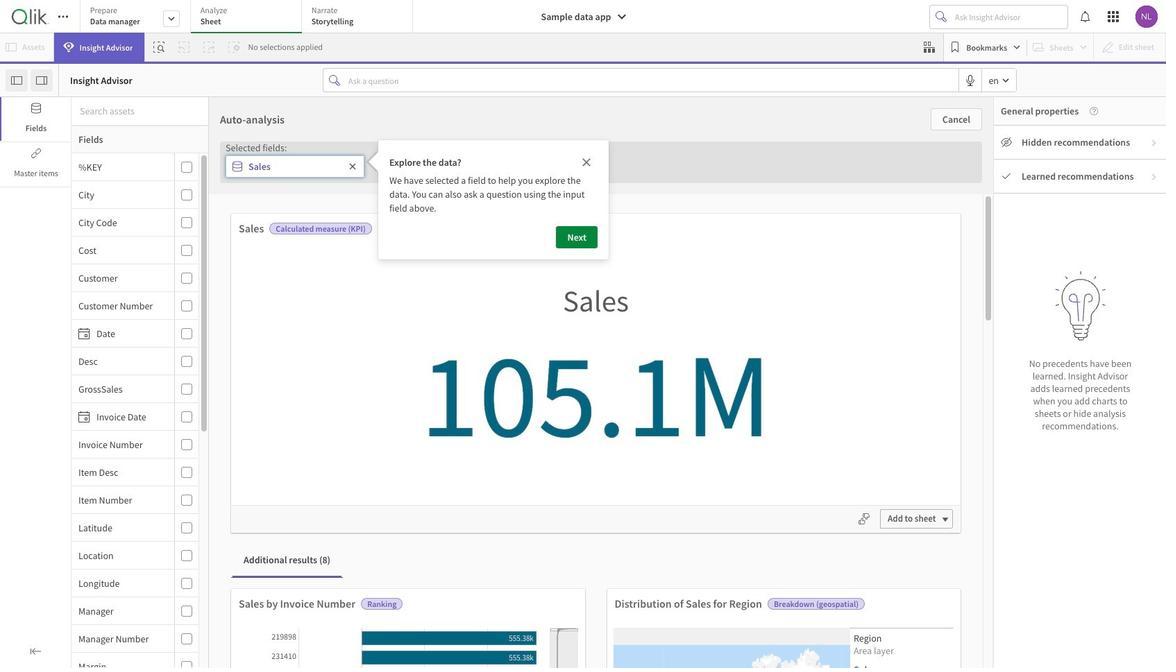 Task type: describe. For each thing, give the bounding box(es) containing it.
margin menu item
[[72, 654, 199, 669]]

hide assets image
[[11, 75, 22, 86]]

item number menu item
[[72, 487, 199, 515]]

%key menu item
[[72, 153, 199, 181]]

view disabled image
[[1002, 137, 1013, 148]]

invoice number menu item
[[72, 431, 199, 459]]

results tabs tab list
[[233, 545, 342, 578]]

grosssales menu item
[[72, 376, 199, 404]]

deselect field image
[[349, 163, 357, 171]]

medium image
[[1002, 171, 1013, 182]]

cost menu item
[[72, 237, 199, 265]]

invoice date menu item
[[72, 404, 199, 431]]

desc menu item
[[72, 348, 199, 376]]

manager menu item
[[72, 598, 199, 626]]

city code menu item
[[72, 209, 199, 237]]



Task type: vqa. For each thing, say whether or not it's contained in the screenshot.
location MENU ITEM
yes



Task type: locate. For each thing, give the bounding box(es) containing it.
hide properties image
[[36, 75, 47, 86]]

menu
[[72, 153, 209, 669]]

manager number menu item
[[72, 626, 199, 654]]

location menu item
[[72, 542, 199, 570]]

edit image
[[728, 429, 745, 442]]

longitude menu item
[[72, 570, 199, 598]]

help image
[[1080, 107, 1099, 115]]

selections tool image
[[925, 42, 936, 53]]

date menu item
[[72, 320, 199, 348]]

item desc menu item
[[72, 459, 199, 487]]

Ask a question text field
[[346, 69, 959, 91]]

customer number menu item
[[72, 292, 199, 320]]

city menu item
[[72, 181, 199, 209]]

latitude menu item
[[72, 515, 199, 542]]

tab list
[[80, 0, 418, 35]]

application
[[0, 0, 1167, 669]]

customer menu item
[[72, 265, 199, 292]]

Ask Insight Advisor text field
[[953, 6, 1068, 28]]

Search assets text field
[[72, 99, 209, 124]]



